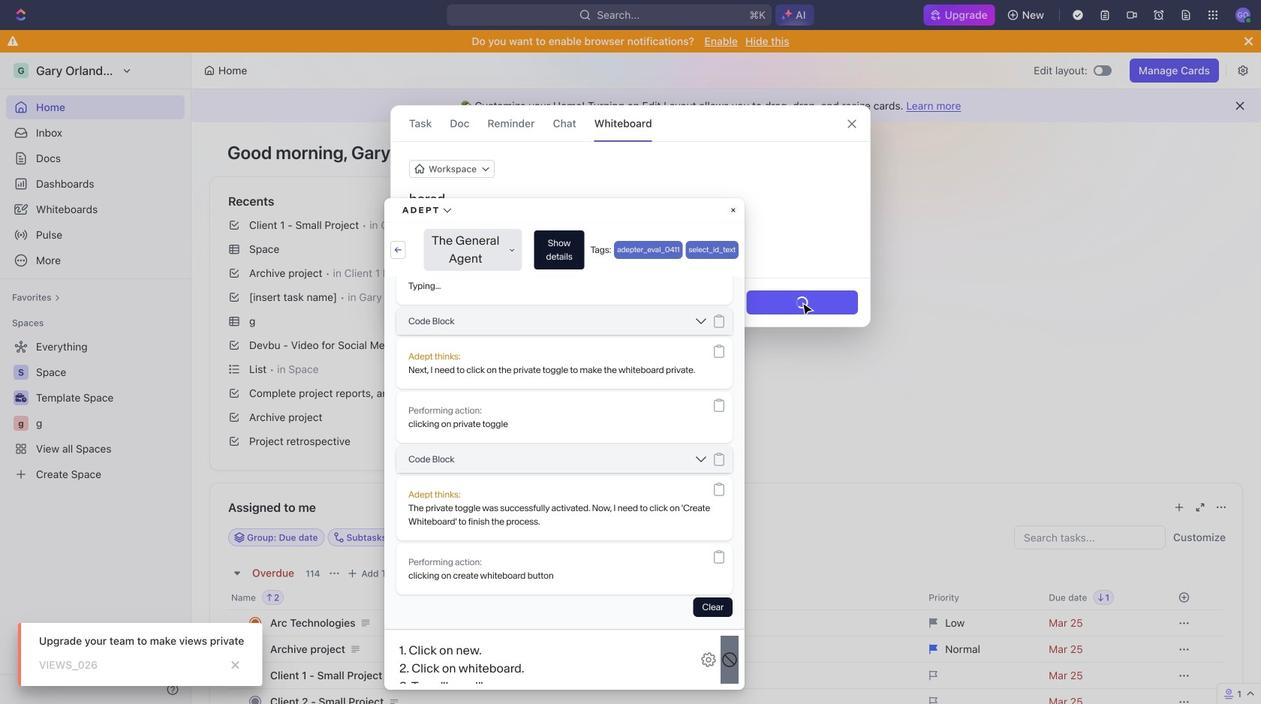 Task type: locate. For each thing, give the bounding box(es) containing it.
Search tasks... text field
[[1015, 526, 1166, 549]]

alert
[[192, 89, 1262, 122]]

tree
[[6, 335, 185, 487]]

sidebar navigation
[[0, 53, 192, 704]]

dialog
[[391, 105, 871, 327]]



Task type: vqa. For each thing, say whether or not it's contained in the screenshot.
View button
no



Task type: describe. For each thing, give the bounding box(es) containing it.
Name this Whiteboard... field
[[391, 190, 870, 208]]

tree inside sidebar "navigation"
[[6, 335, 185, 487]]



